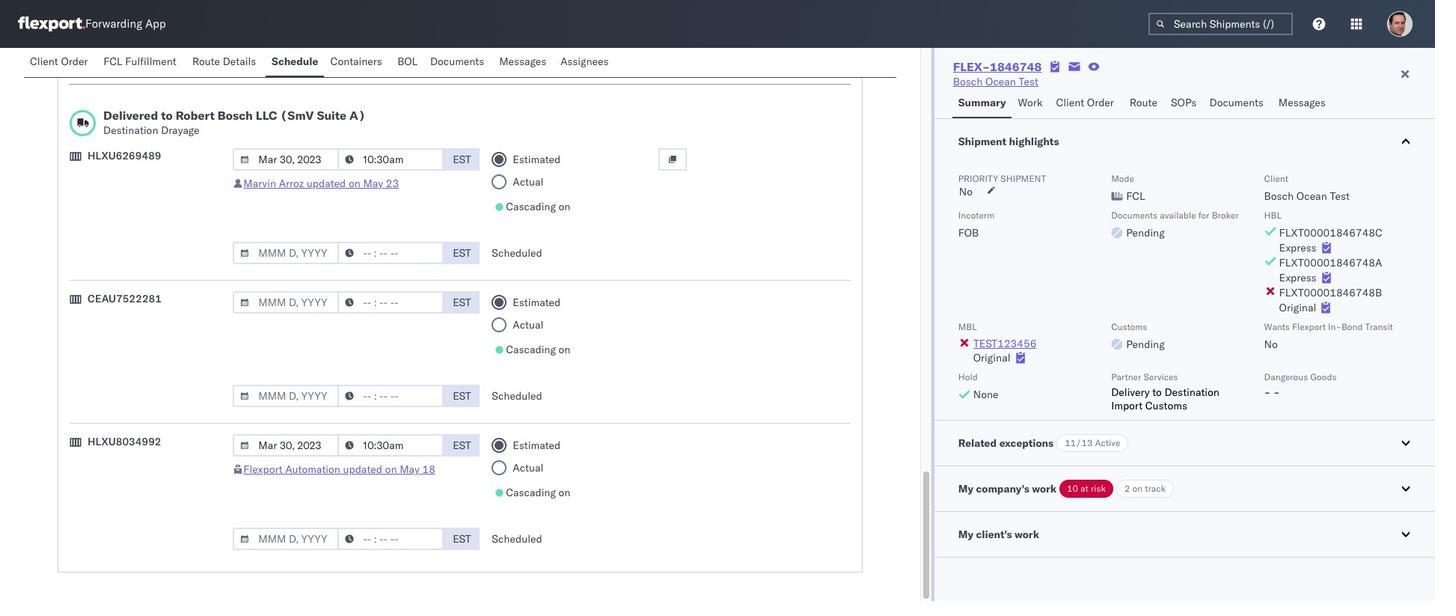 Task type: describe. For each thing, give the bounding box(es) containing it.
2 on track
[[1125, 483, 1166, 494]]

11/13 active
[[1065, 437, 1121, 448]]

hlxu6269489
[[88, 149, 161, 162]]

documents for documents available for broker
[[1112, 210, 1158, 221]]

scheduled for hlxu8034992
[[492, 532, 542, 546]]

work
[[1018, 96, 1043, 109]]

my client's work
[[959, 528, 1040, 541]]

flxt00001846748a
[[1280, 256, 1383, 269]]

automation
[[285, 463, 341, 476]]

0 vertical spatial customs
[[1112, 321, 1148, 332]]

bond
[[1342, 321, 1363, 332]]

robert
[[176, 108, 215, 123]]

cascading on for flexport automation updated on may 18
[[506, 486, 571, 499]]

Search Shipments (/) text field
[[1149, 13, 1293, 35]]

containers button
[[324, 48, 392, 77]]

client inside client bosch ocean test incoterm fob
[[1265, 173, 1289, 184]]

incoterm
[[959, 210, 995, 221]]

bosch inside client bosch ocean test incoterm fob
[[1265, 189, 1294, 203]]

flex-1846748
[[953, 59, 1042, 74]]

fulfillment
[[125, 55, 176, 68]]

2 - from the left
[[1274, 385, 1280, 399]]

sops
[[1171, 96, 1197, 109]]

suite
[[317, 108, 347, 123]]

hlxu8034992
[[88, 435, 161, 448]]

app
[[145, 17, 166, 31]]

my company's work
[[959, 482, 1057, 495]]

to inside delivered to robert bosch llc (smv suite a) destination drayage
[[161, 108, 173, 123]]

2 cascading from the top
[[506, 343, 556, 356]]

flxt00001846748b
[[1280, 286, 1383, 299]]

hbl
[[1265, 210, 1282, 221]]

-- : -- -- text field for ceau7522281
[[338, 385, 444, 407]]

customs inside partner services delivery to destination import customs
[[1146, 399, 1188, 412]]

flexport automation updated on may 18 button
[[244, 463, 436, 476]]

flexport. image
[[18, 16, 85, 31]]

6 est from the top
[[453, 532, 471, 546]]

priority
[[959, 173, 999, 184]]

-- : -- -- text field for hlxu8034992
[[338, 528, 444, 550]]

forwarding app link
[[18, 16, 166, 31]]

1 horizontal spatial order
[[1087, 96, 1114, 109]]

1846748
[[990, 59, 1042, 74]]

ceau7522281
[[88, 292, 162, 305]]

test123456
[[974, 337, 1037, 350]]

1 est from the top
[[453, 153, 471, 166]]

goods
[[1311, 371, 1337, 382]]

a)
[[350, 108, 366, 123]]

route button
[[1124, 89, 1165, 118]]

mmm d, yyyy text field for -- : -- -- text field associated with hlxu8034992
[[233, 528, 339, 550]]

2 est from the top
[[453, 246, 471, 260]]

delivery
[[1112, 385, 1150, 399]]

forwarding
[[85, 17, 142, 31]]

ocean inside client bosch ocean test incoterm fob
[[1297, 189, 1328, 203]]

1 vertical spatial documents button
[[1204, 89, 1273, 118]]

-- : -- -- text field for 18
[[338, 434, 444, 457]]

1 vertical spatial original
[[974, 351, 1011, 364]]

partner services delivery to destination import customs
[[1112, 371, 1220, 412]]

my for my client's work
[[959, 528, 974, 541]]

1 -- : -- -- text field from the top
[[338, 46, 444, 68]]

-- : -- -- text field for hlxu6269489
[[338, 242, 444, 264]]

broker
[[1212, 210, 1239, 221]]

bol
[[398, 55, 418, 68]]

fcl fulfillment button
[[98, 48, 186, 77]]

no inside wants flexport in-bond transit no
[[1265, 338, 1278, 351]]

partner
[[1112, 371, 1142, 382]]

5 est from the top
[[453, 439, 471, 452]]

2
[[1125, 483, 1130, 494]]

bosch inside delivered to robert bosch llc (smv suite a) destination drayage
[[218, 108, 253, 123]]

cascading for flexport automation updated on may 18
[[506, 486, 556, 499]]

mbl
[[959, 321, 977, 332]]

drayage
[[161, 123, 200, 137]]

0 vertical spatial messages
[[499, 55, 547, 68]]

dangerous
[[1265, 371, 1308, 382]]

bol button
[[392, 48, 424, 77]]

shipment
[[1001, 173, 1046, 184]]

for
[[1199, 210, 1210, 221]]

test inside bosch ocean test link
[[1019, 75, 1039, 88]]

marvin arroz updated on may 23 button
[[244, 177, 399, 190]]

client's
[[976, 528, 1012, 541]]

test123456 button
[[974, 337, 1037, 350]]

express for flxt00001846748c
[[1280, 241, 1317, 254]]

mmm d, yyyy text field for second -- : -- -- text box from the top of the page
[[233, 291, 339, 314]]

0 horizontal spatial messages button
[[493, 48, 555, 77]]

documents for the leftmost documents button
[[430, 55, 484, 68]]

0 vertical spatial no
[[959, 185, 973, 198]]

schedule button
[[266, 48, 324, 77]]

work for my company's work
[[1032, 482, 1057, 495]]

4 est from the top
[[453, 389, 471, 403]]

hold
[[959, 371, 978, 382]]

pst
[[453, 50, 471, 64]]

2 estimated from the top
[[513, 296, 561, 309]]

may for 18
[[400, 463, 420, 476]]

marvin
[[244, 177, 276, 190]]

fob
[[959, 226, 979, 240]]

related
[[959, 436, 997, 450]]

active
[[1095, 437, 1121, 448]]

updated for arroz
[[307, 177, 346, 190]]

bosch ocean test
[[953, 75, 1039, 88]]

track
[[1145, 483, 1166, 494]]

10
[[1067, 483, 1079, 494]]

route for route
[[1130, 96, 1158, 109]]

delivered
[[103, 108, 158, 123]]

assignees
[[561, 55, 609, 68]]

0 vertical spatial client order button
[[24, 48, 98, 77]]

none
[[974, 388, 999, 401]]

2 cascading on from the top
[[506, 343, 571, 356]]

1 vertical spatial flexport
[[244, 463, 283, 476]]

forwarding app
[[85, 17, 166, 31]]

company's
[[976, 482, 1030, 495]]

fcl fulfillment
[[103, 55, 176, 68]]

dangerous goods - -
[[1265, 371, 1337, 399]]

client order for the topmost client order button
[[30, 55, 88, 68]]

import
[[1112, 399, 1143, 412]]

services
[[1144, 371, 1178, 382]]

(smv
[[280, 108, 314, 123]]



Task type: locate. For each thing, give the bounding box(es) containing it.
2 mmm d, yyyy text field from the top
[[233, 434, 339, 457]]

0 horizontal spatial client order
[[30, 55, 88, 68]]

updated
[[307, 177, 346, 190], [343, 463, 382, 476]]

0 horizontal spatial fcl
[[103, 55, 122, 68]]

original up wants
[[1280, 301, 1317, 314]]

1 vertical spatial messages
[[1279, 96, 1326, 109]]

2 scheduled from the top
[[492, 246, 542, 260]]

cascading for marvin arroz updated on may 23
[[506, 200, 556, 213]]

1 vertical spatial fcl
[[1127, 189, 1146, 203]]

18
[[423, 463, 436, 476]]

documents down the mode
[[1112, 210, 1158, 221]]

fcl for fcl fulfillment
[[103, 55, 122, 68]]

2 vertical spatial documents
[[1112, 210, 1158, 221]]

cascading on
[[506, 200, 571, 213], [506, 343, 571, 356], [506, 486, 571, 499]]

0 horizontal spatial flexport
[[244, 463, 283, 476]]

0 horizontal spatial may
[[363, 177, 383, 190]]

test inside client bosch ocean test incoterm fob
[[1330, 189, 1350, 203]]

may left 18
[[400, 463, 420, 476]]

updated right arroz
[[307, 177, 346, 190]]

1 vertical spatial documents
[[1210, 96, 1264, 109]]

may
[[363, 177, 383, 190], [400, 463, 420, 476]]

1 vertical spatial estimated
[[513, 296, 561, 309]]

mmm d, yyyy text field for 18's -- : -- -- text box
[[233, 434, 339, 457]]

cascading on for marvin arroz updated on may 23
[[506, 200, 571, 213]]

no down wants
[[1265, 338, 1278, 351]]

0 horizontal spatial to
[[161, 108, 173, 123]]

2 pending from the top
[[1127, 338, 1165, 351]]

1 horizontal spatial flexport
[[1293, 321, 1326, 332]]

1 horizontal spatial fcl
[[1127, 189, 1146, 203]]

1 vertical spatial actual
[[513, 318, 544, 332]]

mmm d, yyyy text field up automation
[[233, 434, 339, 457]]

1 horizontal spatial ocean
[[1297, 189, 1328, 203]]

MMM D, YYYY text field
[[233, 46, 339, 68], [233, 434, 339, 457], [233, 528, 339, 550]]

0 vertical spatial work
[[1032, 482, 1057, 495]]

summary
[[959, 96, 1006, 109]]

3 -- : -- -- text field from the top
[[338, 385, 444, 407]]

1 cascading on from the top
[[506, 200, 571, 213]]

0 vertical spatial my
[[959, 482, 974, 495]]

route
[[192, 55, 220, 68], [1130, 96, 1158, 109]]

3 scheduled from the top
[[492, 389, 542, 403]]

0 vertical spatial -- : -- -- text field
[[338, 148, 444, 171]]

1 vertical spatial client
[[1056, 96, 1085, 109]]

my for my company's work
[[959, 482, 974, 495]]

estimated for flexport automation updated on may 18
[[513, 439, 561, 452]]

0 vertical spatial mmm d, yyyy text field
[[233, 46, 339, 68]]

actual for marvin arroz updated on may 23
[[513, 175, 544, 189]]

bosch
[[953, 75, 983, 88], [218, 108, 253, 123], [1265, 189, 1294, 203]]

ocean
[[986, 75, 1016, 88], [1297, 189, 1328, 203]]

route inside route button
[[1130, 96, 1158, 109]]

my
[[959, 482, 974, 495], [959, 528, 974, 541]]

bosch up hbl on the right
[[1265, 189, 1294, 203]]

1 vertical spatial ocean
[[1297, 189, 1328, 203]]

1 horizontal spatial route
[[1130, 96, 1158, 109]]

route details button
[[186, 48, 266, 77]]

fcl inside button
[[103, 55, 122, 68]]

1 my from the top
[[959, 482, 974, 495]]

-- : -- -- text field
[[338, 148, 444, 171], [338, 291, 444, 314], [338, 434, 444, 457]]

mmm d, yyyy text field down automation
[[233, 528, 339, 550]]

updated right automation
[[343, 463, 382, 476]]

customs down 'services'
[[1146, 399, 1188, 412]]

marvin arroz updated on may 23
[[244, 177, 399, 190]]

1 vertical spatial to
[[1153, 385, 1162, 399]]

client order right work "button"
[[1056, 96, 1114, 109]]

1 horizontal spatial no
[[1265, 338, 1278, 351]]

1 vertical spatial updated
[[343, 463, 382, 476]]

messages
[[499, 55, 547, 68], [1279, 96, 1326, 109]]

express up flxt00001846748a
[[1280, 241, 1317, 254]]

0 horizontal spatial documents button
[[424, 48, 493, 77]]

documents right sops button
[[1210, 96, 1264, 109]]

3 cascading on from the top
[[506, 486, 571, 499]]

my left 'company's'
[[959, 482, 974, 495]]

ocean down flex-1846748
[[986, 75, 1016, 88]]

0 vertical spatial actual
[[513, 175, 544, 189]]

destination inside partner services delivery to destination import customs
[[1165, 385, 1220, 399]]

no down 'priority'
[[959, 185, 973, 198]]

wants flexport in-bond transit no
[[1265, 321, 1393, 351]]

destination inside delivered to robert bosch llc (smv suite a) destination drayage
[[103, 123, 158, 137]]

in-
[[1328, 321, 1342, 332]]

0 horizontal spatial destination
[[103, 123, 158, 137]]

flexport
[[1293, 321, 1326, 332], [244, 463, 283, 476]]

original down test123456
[[974, 351, 1011, 364]]

mmm d, yyyy text field for -- : -- -- text field related to ceau7522281
[[233, 385, 339, 407]]

arroz
[[279, 177, 304, 190]]

1 horizontal spatial destination
[[1165, 385, 1220, 399]]

1 vertical spatial no
[[1265, 338, 1278, 351]]

client for client order button to the right
[[1056, 96, 1085, 109]]

0 horizontal spatial client order button
[[24, 48, 98, 77]]

1 pending from the top
[[1127, 226, 1165, 240]]

documents button right sops
[[1204, 89, 1273, 118]]

to inside partner services delivery to destination import customs
[[1153, 385, 1162, 399]]

client order button down flexport. image
[[24, 48, 98, 77]]

order
[[61, 55, 88, 68], [1087, 96, 1114, 109]]

bosch ocean test link
[[953, 74, 1039, 89]]

customs
[[1112, 321, 1148, 332], [1146, 399, 1188, 412]]

documents for documents button to the bottom
[[1210, 96, 1264, 109]]

client order button right work
[[1050, 89, 1124, 118]]

pending up 'services'
[[1127, 338, 1165, 351]]

test down '1846748' at the top
[[1019, 75, 1039, 88]]

flex-1846748 link
[[953, 59, 1042, 74]]

my client's work button
[[935, 512, 1436, 557]]

express up flxt00001846748b
[[1280, 271, 1317, 284]]

0 horizontal spatial documents
[[430, 55, 484, 68]]

client order
[[30, 55, 88, 68], [1056, 96, 1114, 109]]

route for route details
[[192, 55, 220, 68]]

llc
[[256, 108, 277, 123]]

shipment highlights button
[[935, 119, 1436, 164]]

0 vertical spatial cascading
[[506, 200, 556, 213]]

0 horizontal spatial messages
[[499, 55, 547, 68]]

scheduled
[[492, 50, 542, 64], [492, 246, 542, 260], [492, 389, 542, 403], [492, 532, 542, 546]]

to
[[161, 108, 173, 123], [1153, 385, 1162, 399]]

0 horizontal spatial test
[[1019, 75, 1039, 88]]

exceptions
[[1000, 436, 1054, 450]]

express for flxt00001846748a
[[1280, 271, 1317, 284]]

highlights
[[1009, 135, 1059, 148]]

2 horizontal spatial client
[[1265, 173, 1289, 184]]

actual for flexport automation updated on may 18
[[513, 461, 544, 475]]

pending down documents available for broker
[[1127, 226, 1165, 240]]

1 -- : -- -- text field from the top
[[338, 148, 444, 171]]

scheduled for hlxu6269489
[[492, 246, 542, 260]]

work left "10"
[[1032, 482, 1057, 495]]

1 vertical spatial client order button
[[1050, 89, 1124, 118]]

pending for documents available for broker
[[1127, 226, 1165, 240]]

0 horizontal spatial original
[[974, 351, 1011, 364]]

documents available for broker
[[1112, 210, 1239, 221]]

destination down 'services'
[[1165, 385, 1220, 399]]

0 vertical spatial test
[[1019, 75, 1039, 88]]

flex-
[[953, 59, 990, 74]]

test up flxt00001846748c at the top right of the page
[[1330, 189, 1350, 203]]

flexport left automation
[[244, 463, 283, 476]]

2 vertical spatial cascading
[[506, 486, 556, 499]]

1 vertical spatial route
[[1130, 96, 1158, 109]]

2 actual from the top
[[513, 318, 544, 332]]

work right client's
[[1015, 528, 1040, 541]]

delivered to robert bosch llc (smv suite a) destination drayage
[[103, 108, 366, 137]]

-- : -- -- text field
[[338, 46, 444, 68], [338, 242, 444, 264], [338, 385, 444, 407], [338, 528, 444, 550]]

1 vertical spatial customs
[[1146, 399, 1188, 412]]

client down flexport. image
[[30, 55, 58, 68]]

0 vertical spatial updated
[[307, 177, 346, 190]]

to down 'services'
[[1153, 385, 1162, 399]]

1 cascading from the top
[[506, 200, 556, 213]]

shipment highlights
[[959, 135, 1059, 148]]

-
[[1265, 385, 1271, 399], [1274, 385, 1280, 399]]

work inside my client's work button
[[1015, 528, 1040, 541]]

1 estimated from the top
[[513, 153, 561, 166]]

summary button
[[953, 89, 1012, 118]]

1 vertical spatial test
[[1330, 189, 1350, 203]]

2 -- : -- -- text field from the top
[[338, 242, 444, 264]]

sops button
[[1165, 89, 1204, 118]]

flexport left in-
[[1293, 321, 1326, 332]]

2 mmm d, yyyy text field from the top
[[233, 242, 339, 264]]

risk
[[1091, 483, 1106, 494]]

MMM D, YYYY text field
[[233, 148, 339, 171], [233, 242, 339, 264], [233, 291, 339, 314], [233, 385, 339, 407]]

1 horizontal spatial original
[[1280, 301, 1317, 314]]

23
[[386, 177, 399, 190]]

order down forwarding app link
[[61, 55, 88, 68]]

0 horizontal spatial ocean
[[986, 75, 1016, 88]]

0 vertical spatial express
[[1280, 241, 1317, 254]]

2 my from the top
[[959, 528, 974, 541]]

documents button
[[424, 48, 493, 77], [1204, 89, 1273, 118]]

3 -- : -- -- text field from the top
[[338, 434, 444, 457]]

1 vertical spatial destination
[[1165, 385, 1220, 399]]

my left client's
[[959, 528, 974, 541]]

1 mmm d, yyyy text field from the top
[[233, 46, 339, 68]]

work
[[1032, 482, 1057, 495], [1015, 528, 1040, 541]]

order left route button
[[1087, 96, 1114, 109]]

available
[[1160, 210, 1196, 221]]

2 -- : -- -- text field from the top
[[338, 291, 444, 314]]

scheduled for ceau7522281
[[492, 389, 542, 403]]

0 vertical spatial to
[[161, 108, 173, 123]]

0 vertical spatial order
[[61, 55, 88, 68]]

assignees button
[[555, 48, 618, 77]]

customs up "partner"
[[1112, 321, 1148, 332]]

pending for customs
[[1127, 338, 1165, 351]]

1 horizontal spatial messages
[[1279, 96, 1326, 109]]

0 vertical spatial cascading on
[[506, 200, 571, 213]]

4 scheduled from the top
[[492, 532, 542, 546]]

1 vertical spatial order
[[1087, 96, 1114, 109]]

1 horizontal spatial client order button
[[1050, 89, 1124, 118]]

0 vertical spatial client order
[[30, 55, 88, 68]]

client order down flexport. image
[[30, 55, 88, 68]]

1 vertical spatial bosch
[[218, 108, 253, 123]]

0 horizontal spatial client
[[30, 55, 58, 68]]

0 vertical spatial documents
[[430, 55, 484, 68]]

destination down delivered on the top left
[[103, 123, 158, 137]]

messages button
[[493, 48, 555, 77], [1273, 89, 1334, 118]]

2 vertical spatial bosch
[[1265, 189, 1294, 203]]

1 horizontal spatial may
[[400, 463, 420, 476]]

0 vertical spatial fcl
[[103, 55, 122, 68]]

1 horizontal spatial client order
[[1056, 96, 1114, 109]]

1 vertical spatial messages button
[[1273, 89, 1334, 118]]

on
[[349, 177, 361, 190], [559, 200, 571, 213], [559, 343, 571, 356], [385, 463, 397, 476], [1133, 483, 1143, 494], [559, 486, 571, 499]]

flexport inside wants flexport in-bond transit no
[[1293, 321, 1326, 332]]

mode
[[1112, 173, 1135, 184]]

2 vertical spatial estimated
[[513, 439, 561, 452]]

schedule
[[272, 55, 318, 68]]

1 horizontal spatial messages button
[[1273, 89, 1334, 118]]

0 vertical spatial documents button
[[424, 48, 493, 77]]

4 mmm d, yyyy text field from the top
[[233, 385, 339, 407]]

3 mmm d, yyyy text field from the top
[[233, 291, 339, 314]]

1 horizontal spatial documents
[[1112, 210, 1158, 221]]

route inside route details "button"
[[192, 55, 220, 68]]

3 actual from the top
[[513, 461, 544, 475]]

bosch down flex-
[[953, 75, 983, 88]]

0 horizontal spatial -
[[1265, 385, 1271, 399]]

1 horizontal spatial documents button
[[1204, 89, 1273, 118]]

containers
[[330, 55, 382, 68]]

documents right bol button
[[430, 55, 484, 68]]

1 mmm d, yyyy text field from the top
[[233, 148, 339, 171]]

client up hbl on the right
[[1265, 173, 1289, 184]]

3 estimated from the top
[[513, 439, 561, 452]]

1 horizontal spatial bosch
[[953, 75, 983, 88]]

1 vertical spatial client order
[[1056, 96, 1114, 109]]

1 vertical spatial work
[[1015, 528, 1040, 541]]

1 vertical spatial may
[[400, 463, 420, 476]]

1 horizontal spatial test
[[1330, 189, 1350, 203]]

1 horizontal spatial client
[[1056, 96, 1085, 109]]

1 vertical spatial cascading
[[506, 343, 556, 356]]

1 - from the left
[[1265, 385, 1271, 399]]

mmm d, yyyy text field up (smv at the left
[[233, 46, 339, 68]]

2 horizontal spatial bosch
[[1265, 189, 1294, 203]]

-- : -- -- text field for 23
[[338, 148, 444, 171]]

fcl down the mode
[[1127, 189, 1146, 203]]

may left 23
[[363, 177, 383, 190]]

1 actual from the top
[[513, 175, 544, 189]]

2 vertical spatial mmm d, yyyy text field
[[233, 528, 339, 550]]

3 cascading from the top
[[506, 486, 556, 499]]

work button
[[1012, 89, 1050, 118]]

client
[[30, 55, 58, 68], [1056, 96, 1085, 109], [1265, 173, 1289, 184]]

0 vertical spatial original
[[1280, 301, 1317, 314]]

bosch left llc
[[218, 108, 253, 123]]

route left details
[[192, 55, 220, 68]]

documents button right bol
[[424, 48, 493, 77]]

2 vertical spatial client
[[1265, 173, 1289, 184]]

1 vertical spatial my
[[959, 528, 974, 541]]

1 scheduled from the top
[[492, 50, 542, 64]]

shipment
[[959, 135, 1007, 148]]

2 horizontal spatial documents
[[1210, 96, 1264, 109]]

may for 23
[[363, 177, 383, 190]]

3 est from the top
[[453, 296, 471, 309]]

mmm d, yyyy text field for hlxu6269489's -- : -- -- text field
[[233, 242, 339, 264]]

updated for automation
[[343, 463, 382, 476]]

flxt00001846748c
[[1280, 226, 1383, 240]]

work for my client's work
[[1015, 528, 1040, 541]]

2 vertical spatial actual
[[513, 461, 544, 475]]

1 horizontal spatial to
[[1153, 385, 1162, 399]]

0 vertical spatial client
[[30, 55, 58, 68]]

1 vertical spatial mmm d, yyyy text field
[[233, 434, 339, 457]]

fcl down forwarding
[[103, 55, 122, 68]]

estimated for marvin arroz updated on may 23
[[513, 153, 561, 166]]

mmm d, yyyy text field for fourth -- : -- -- text field from the bottom of the page
[[233, 46, 339, 68]]

related exceptions
[[959, 436, 1054, 450]]

2 express from the top
[[1280, 271, 1317, 284]]

route details
[[192, 55, 256, 68]]

0 vertical spatial destination
[[103, 123, 158, 137]]

flexport automation updated on may 18
[[244, 463, 436, 476]]

0 vertical spatial bosch
[[953, 75, 983, 88]]

client for the topmost client order button
[[30, 55, 58, 68]]

fcl
[[103, 55, 122, 68], [1127, 189, 1146, 203]]

4 -- : -- -- text field from the top
[[338, 528, 444, 550]]

route left sops
[[1130, 96, 1158, 109]]

0 vertical spatial messages button
[[493, 48, 555, 77]]

1 vertical spatial pending
[[1127, 338, 1165, 351]]

2 vertical spatial -- : -- -- text field
[[338, 434, 444, 457]]

client bosch ocean test incoterm fob
[[959, 173, 1350, 240]]

my inside my client's work button
[[959, 528, 974, 541]]

priority shipment
[[959, 173, 1046, 184]]

client order for client order button to the right
[[1056, 96, 1114, 109]]

0 vertical spatial estimated
[[513, 153, 561, 166]]

documents
[[430, 55, 484, 68], [1210, 96, 1264, 109], [1112, 210, 1158, 221]]

ocean up flxt00001846748c at the top right of the page
[[1297, 189, 1328, 203]]

client right work "button"
[[1056, 96, 1085, 109]]

test
[[1019, 75, 1039, 88], [1330, 189, 1350, 203]]

fcl for fcl
[[1127, 189, 1146, 203]]

0 horizontal spatial bosch
[[218, 108, 253, 123]]

at
[[1081, 483, 1089, 494]]

11/13
[[1065, 437, 1093, 448]]

mmm d, yyyy text field for 23's -- : -- -- text box
[[233, 148, 339, 171]]

3 mmm d, yyyy text field from the top
[[233, 528, 339, 550]]

1 express from the top
[[1280, 241, 1317, 254]]

to up the drayage
[[161, 108, 173, 123]]

0 vertical spatial may
[[363, 177, 383, 190]]

0 vertical spatial route
[[192, 55, 220, 68]]



Task type: vqa. For each thing, say whether or not it's contained in the screenshot.
second -- : -- -- text box from the top
yes



